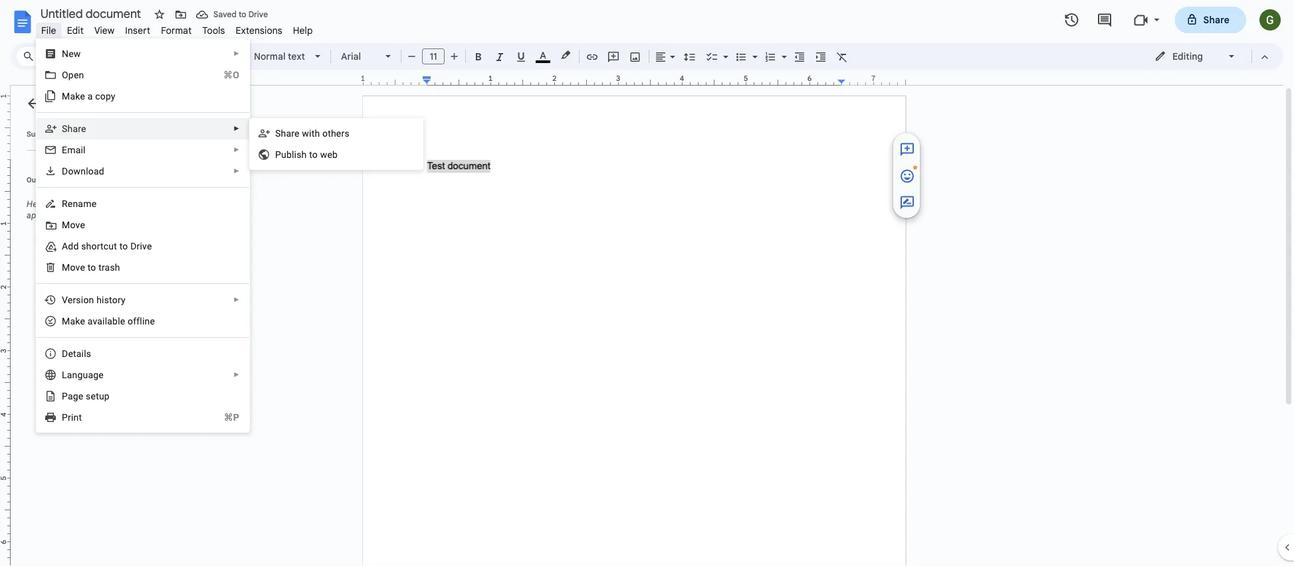 Task type: vqa. For each thing, say whether or not it's contained in the screenshot.
Version history h ELEMENT
yes



Task type: describe. For each thing, give the bounding box(es) containing it.
Font size text field
[[423, 49, 444, 64]]

suggest edits image
[[899, 195, 915, 211]]

► for hare
[[233, 125, 240, 133]]

r ename
[[62, 198, 97, 209]]

c
[[95, 91, 100, 102]]

drive inside menu
[[130, 241, 152, 252]]

m ove
[[62, 220, 85, 231]]

to inside button
[[239, 10, 246, 20]]

menu containing n
[[36, 39, 250, 433]]

publish to w eb
[[275, 149, 338, 160]]

share
[[1203, 14, 1230, 26]]

normal text
[[254, 51, 305, 62]]

details
[[62, 349, 91, 360]]

s for hare with others
[[275, 128, 281, 139]]

trash
[[98, 262, 120, 273]]

eb
[[327, 149, 338, 160]]

page setup g element
[[62, 391, 114, 402]]

version h istory
[[62, 295, 125, 306]]

add shortcut to drive
[[62, 241, 152, 252]]

Star checkbox
[[150, 5, 169, 24]]

version
[[62, 295, 94, 306]]

ove
[[70, 220, 85, 231]]

to inside headings you add to the document will appear here.
[[98, 199, 106, 209]]

l anguage
[[62, 370, 104, 381]]

document
[[123, 199, 162, 209]]

move t o trash
[[62, 262, 120, 273]]

headings
[[27, 199, 63, 209]]

a
[[88, 91, 93, 102]]

rint
[[68, 412, 82, 423]]

extensions menu item
[[230, 23, 288, 38]]

edit menu item
[[62, 23, 89, 38]]

to left w
[[309, 149, 318, 160]]

n
[[62, 48, 69, 59]]

format
[[161, 25, 192, 36]]

file
[[41, 25, 56, 36]]

anguage
[[67, 370, 104, 381]]

publish to web w element
[[275, 149, 342, 160]]

o
[[62, 69, 68, 80]]

p
[[62, 412, 68, 423]]

make a c opy
[[62, 91, 115, 102]]

w
[[320, 149, 327, 160]]

1
[[361, 74, 365, 83]]

main toolbar
[[82, 0, 891, 377]]

language l element
[[62, 370, 108, 381]]

print p element
[[62, 412, 86, 423]]

k
[[75, 316, 80, 327]]

tools menu item
[[197, 23, 230, 38]]

► for mail
[[233, 146, 240, 154]]

make
[[62, 91, 85, 102]]

the
[[109, 199, 121, 209]]

normal
[[254, 51, 285, 62]]

help
[[293, 25, 313, 36]]

share with others s element
[[275, 128, 353, 139]]

g
[[73, 391, 78, 402]]

d
[[62, 166, 68, 177]]

setup
[[86, 391, 110, 402]]

pen
[[68, 69, 84, 80]]

insert image image
[[628, 47, 643, 66]]

Rename text field
[[36, 5, 149, 21]]

p rint
[[62, 412, 82, 423]]

move
[[62, 262, 85, 273]]

arial option
[[341, 47, 378, 66]]

e
[[62, 145, 67, 156]]

⌘p element
[[208, 411, 239, 425]]

highlight color image
[[558, 47, 573, 63]]

editing
[[1172, 51, 1203, 62]]

s hare with others
[[275, 128, 349, 139]]

text
[[288, 51, 305, 62]]

► for anguage
[[233, 372, 240, 379]]

insert menu item
[[120, 23, 156, 38]]

you
[[66, 199, 79, 209]]

add emoji reaction image
[[899, 168, 915, 184]]

hare for hare with others
[[281, 128, 300, 139]]

ma
[[62, 316, 75, 327]]

application containing share
[[0, 0, 1294, 567]]

pa
[[62, 391, 73, 402]]

edit
[[67, 25, 84, 36]]

s for hare
[[62, 123, 67, 134]]

new n element
[[62, 48, 85, 59]]

rename r element
[[62, 198, 101, 209]]

offline
[[128, 316, 155, 327]]

ma k e available offline
[[62, 316, 155, 327]]

with
[[302, 128, 320, 139]]

menu bar banner
[[0, 0, 1294, 567]]

istory
[[102, 295, 125, 306]]

► for ownload
[[233, 167, 240, 175]]

menu bar inside menu bar banner
[[36, 17, 318, 39]]

d ownload
[[62, 166, 104, 177]]

outline heading
[[11, 175, 191, 193]]



Task type: locate. For each thing, give the bounding box(es) containing it.
to right saved
[[239, 10, 246, 20]]

►
[[233, 50, 240, 57], [233, 125, 240, 133], [233, 146, 240, 154], [233, 167, 240, 175], [233, 296, 240, 304], [233, 372, 240, 379]]

drive inside saved to drive button
[[248, 10, 268, 20]]

add
[[62, 241, 79, 252]]

o
[[91, 262, 96, 273]]

3 ► from the top
[[233, 146, 240, 154]]

hare for hare
[[67, 123, 86, 134]]

shortcut
[[81, 241, 117, 252]]

s up e
[[62, 123, 67, 134]]

mail
[[67, 145, 86, 156]]

l
[[62, 370, 67, 381]]

0 vertical spatial drive
[[248, 10, 268, 20]]

add
[[82, 199, 96, 209]]

extensions
[[236, 25, 282, 36]]

pa g e setup
[[62, 391, 110, 402]]

e mail
[[62, 145, 86, 156]]

⌘o element
[[207, 68, 239, 82]]

saved to drive
[[213, 10, 268, 20]]

version history h element
[[62, 295, 129, 306]]

1 horizontal spatial s
[[275, 128, 281, 139]]

⌘p
[[224, 412, 239, 423]]

left margin image
[[364, 75, 431, 85]]

document outline element
[[11, 86, 191, 567]]

download d element
[[62, 166, 108, 177]]

ename
[[68, 198, 97, 209]]

menu containing s
[[249, 118, 423, 170]]

drive
[[248, 10, 268, 20], [130, 241, 152, 252]]

text color image
[[536, 47, 550, 63]]

email e element
[[62, 145, 89, 156]]

arial
[[341, 51, 361, 62]]

t
[[88, 262, 91, 273]]

view menu item
[[89, 23, 120, 38]]

1 horizontal spatial drive
[[248, 10, 268, 20]]

⌘o
[[223, 69, 239, 80]]

0 horizontal spatial s
[[62, 123, 67, 134]]

mode and view toolbar
[[1144, 43, 1275, 70]]

will
[[164, 199, 177, 209]]

5 ► from the top
[[233, 296, 240, 304]]

move to trash t element
[[62, 262, 124, 273]]

Menus field
[[17, 47, 83, 66]]

to right shortcut
[[119, 241, 128, 252]]

e
[[80, 316, 85, 327], [78, 391, 83, 402]]

to
[[239, 10, 246, 20], [309, 149, 318, 160], [98, 199, 106, 209], [119, 241, 128, 252]]

2 ► from the top
[[233, 125, 240, 133]]

summary heading
[[27, 129, 58, 140]]

right margin image
[[838, 75, 905, 85]]

editing button
[[1145, 47, 1245, 66]]

menu bar
[[36, 17, 318, 39]]

open o element
[[62, 69, 88, 80]]

1 vertical spatial e
[[78, 391, 83, 402]]

drive up extensions
[[248, 10, 268, 20]]

application
[[0, 0, 1294, 567]]

move m element
[[62, 220, 89, 231]]

h
[[96, 295, 102, 306]]

details b element
[[62, 349, 95, 360]]

others
[[322, 128, 349, 139]]

► for ew
[[233, 50, 240, 57]]

4 ► from the top
[[233, 167, 240, 175]]

make available offline k element
[[62, 316, 159, 327]]

ownload
[[68, 166, 104, 177]]

e right pa
[[78, 391, 83, 402]]

make a copy c element
[[62, 91, 119, 102]]

checklist menu image
[[720, 48, 728, 53]]

styles list. normal text selected. option
[[254, 47, 307, 66]]

add shortcut to drive , element
[[62, 241, 156, 252]]

e for g
[[78, 391, 83, 402]]

6 ► from the top
[[233, 372, 240, 379]]

n ew
[[62, 48, 81, 59]]

e for k
[[80, 316, 85, 327]]

insert
[[125, 25, 150, 36]]

drive right shortcut
[[130, 241, 152, 252]]

help menu item
[[288, 23, 318, 38]]

ew
[[69, 48, 81, 59]]

r
[[62, 198, 68, 209]]

0 vertical spatial e
[[80, 316, 85, 327]]

hare
[[67, 123, 86, 134], [281, 128, 300, 139]]

view
[[94, 25, 115, 36]]

1 vertical spatial drive
[[130, 241, 152, 252]]

s hare
[[62, 123, 86, 134]]

tools
[[202, 25, 225, 36]]

top margin image
[[0, 96, 10, 163]]

1 ► from the top
[[233, 50, 240, 57]]

opy
[[100, 91, 115, 102]]

saved to drive button
[[193, 5, 271, 24]]

e right ma
[[80, 316, 85, 327]]

s up publish
[[275, 128, 281, 139]]

available
[[88, 316, 125, 327]]

file menu item
[[36, 23, 62, 38]]

to left the
[[98, 199, 106, 209]]

0 horizontal spatial hare
[[67, 123, 86, 134]]

1 horizontal spatial hare
[[281, 128, 300, 139]]

headings you add to the document will appear here.
[[27, 199, 177, 221]]

summary
[[27, 130, 58, 138]]

menu
[[36, 39, 250, 433], [249, 118, 423, 170]]

menu bar containing file
[[36, 17, 318, 39]]

line & paragraph spacing image
[[682, 47, 698, 66]]

hare up mail
[[67, 123, 86, 134]]

publish
[[275, 149, 307, 160]]

hare left with
[[281, 128, 300, 139]]

0 horizontal spatial drive
[[130, 241, 152, 252]]

o pen
[[62, 69, 84, 80]]

m
[[62, 220, 70, 231]]

share button
[[1175, 7, 1246, 33]]

share s element
[[62, 123, 90, 134]]

appear
[[27, 211, 53, 221]]

here.
[[56, 211, 75, 221]]

saved
[[213, 10, 237, 20]]

Font size field
[[422, 49, 450, 65]]

format menu item
[[156, 23, 197, 38]]

s
[[62, 123, 67, 134], [275, 128, 281, 139]]

add comment image
[[899, 142, 915, 158]]

outline
[[27, 176, 50, 184]]



